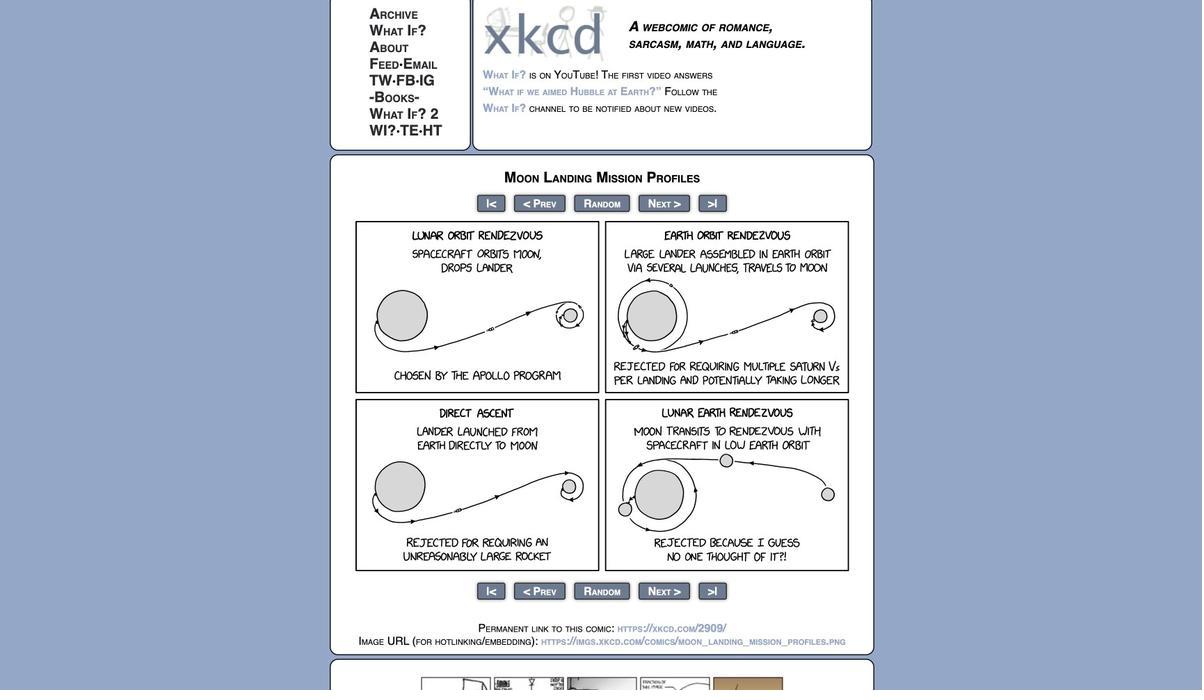 Task type: locate. For each thing, give the bounding box(es) containing it.
selected comics image
[[421, 678, 783, 691]]



Task type: describe. For each thing, give the bounding box(es) containing it.
moon landing mission profiles image
[[355, 221, 849, 572]]

xkcd.com logo image
[[483, 4, 612, 62]]



Task type: vqa. For each thing, say whether or not it's contained in the screenshot.
Fluid Speech image
no



